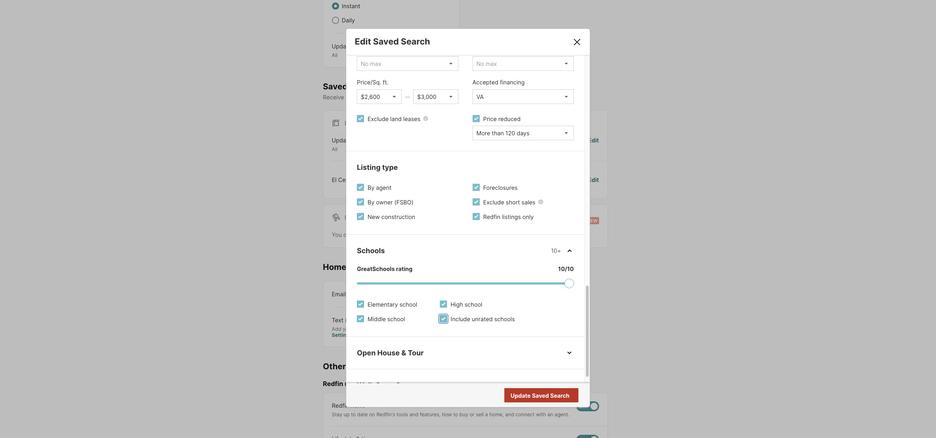 Task type: describe. For each thing, give the bounding box(es) containing it.
10+
[[551, 247, 561, 254]]

short
[[506, 199, 520, 206]]

1 vertical spatial .
[[352, 332, 354, 338]]

0 vertical spatial update
[[332, 43, 352, 50]]

edit saved search
[[355, 36, 430, 47]]

edit inside "dialog"
[[355, 36, 371, 47]]

tours
[[348, 262, 370, 272]]

redfin listings only
[[483, 213, 534, 220]]

sell
[[476, 411, 484, 417]]

listings
[[502, 213, 521, 220]]

2 to from the left
[[453, 411, 458, 417]]

buy
[[459, 411, 468, 417]]

list box down edit saved search
[[357, 56, 458, 71]]

update saved search button
[[504, 388, 578, 402]]

1 vertical spatial edit
[[588, 137, 599, 144]]

no results button
[[532, 389, 577, 403]]

on for searches
[[416, 94, 423, 101]]

list box right —
[[413, 89, 458, 104]]

preferred
[[438, 94, 463, 101]]

home,
[[489, 411, 504, 417]]

open
[[357, 349, 376, 357]]

ft.
[[383, 79, 389, 86]]

walk score® link
[[357, 380, 574, 391]]

redfin's
[[376, 411, 395, 417]]

update saved search
[[511, 392, 570, 399]]

cerrito
[[338, 176, 357, 183]]

1 and from the left
[[410, 411, 418, 417]]

redfin for redfin updates
[[323, 380, 343, 388]]

walk
[[357, 381, 374, 390]]

features,
[[420, 411, 441, 417]]

walk score®
[[357, 381, 401, 390]]

(sms)
[[345, 316, 361, 324]]

1 to from the left
[[351, 411, 356, 417]]

type
[[382, 163, 398, 172]]

1 types from the top
[[353, 43, 368, 50]]

price
[[483, 115, 497, 122]]

text (sms)
[[332, 316, 361, 324]]

school for elementary school
[[400, 301, 417, 308]]

1 update types all from the top
[[332, 43, 368, 58]]

tour
[[408, 349, 424, 357]]

hoa fees
[[357, 45, 382, 53]]

can
[[343, 231, 353, 238]]

unrated
[[472, 315, 493, 323]]

date
[[357, 411, 368, 417]]

middle
[[368, 315, 386, 323]]

test
[[358, 176, 370, 183]]

owner
[[376, 199, 393, 206]]

new
[[368, 213, 380, 220]]

for for for rent
[[345, 214, 356, 221]]

in
[[390, 326, 394, 332]]

other emails
[[323, 361, 374, 371]]

updates
[[345, 380, 370, 388]]

with
[[536, 411, 546, 417]]

reduced
[[498, 115, 521, 122]]

2 vertical spatial edit
[[588, 176, 599, 183]]

1 horizontal spatial searches
[[392, 231, 417, 238]]

rentals
[[471, 231, 489, 238]]

list box up financing
[[473, 56, 574, 71]]

add
[[332, 326, 341, 332]]

you can create saved searches while searching for rentals .
[[332, 231, 491, 238]]

for for for sale
[[345, 120, 356, 127]]

no
[[541, 392, 549, 399]]

1
[[371, 176, 374, 183]]

listing
[[357, 163, 381, 172]]

accepted
[[473, 79, 498, 86]]

edit saved search element
[[355, 36, 564, 47]]

agent
[[376, 184, 392, 191]]

1 vertical spatial your
[[343, 326, 353, 332]]

by for by owner (fsbo)
[[368, 199, 375, 206]]

—
[[405, 94, 410, 100]]

for rent
[[345, 214, 373, 221]]

10 /10
[[558, 265, 574, 272]]

a
[[485, 411, 488, 417]]

search for update saved search
[[550, 392, 570, 399]]

account
[[396, 326, 416, 332]]

only
[[523, 213, 534, 220]]

exclude land leases
[[368, 115, 420, 122]]

2 all from the top
[[332, 146, 338, 152]]

saved searches receive timely notifications based on your preferred search filters.
[[323, 81, 501, 101]]

saved inside saved searches receive timely notifications based on your preferred search filters.
[[323, 81, 348, 91]]

text
[[332, 316, 343, 324]]

rent
[[358, 214, 373, 221]]

settings
[[332, 332, 352, 338]]

receive
[[323, 94, 344, 101]]

your inside saved searches receive timely notifications based on your preferred search filters.
[[425, 94, 437, 101]]

2 types from the top
[[353, 137, 368, 144]]

email
[[332, 290, 346, 298]]

hoa
[[357, 45, 369, 53]]

Daily radio
[[332, 17, 339, 24]]

include
[[451, 315, 470, 323]]

phone
[[355, 326, 369, 332]]

school for middle school
[[387, 315, 405, 323]]

elementary school
[[368, 301, 417, 308]]

exclude for exclude land leases
[[368, 115, 389, 122]]

edit saved search dialog
[[346, 0, 590, 407]]

schools
[[357, 246, 385, 255]]



Task type: locate. For each thing, give the bounding box(es) containing it.
emails
[[348, 361, 374, 371]]

None checkbox
[[428, 316, 451, 326], [576, 401, 599, 411], [428, 316, 451, 326], [576, 401, 599, 411]]

school up in
[[387, 315, 405, 323]]

list box
[[357, 56, 458, 71], [473, 56, 574, 71], [357, 89, 402, 104], [413, 89, 458, 104], [473, 89, 574, 104], [473, 126, 574, 140]]

redfin inside redfin news stay up to date on redfin's tools and features, how to buy or sell a home, and connect with an agent.
[[332, 402, 349, 409]]

2 vertical spatial update
[[511, 392, 531, 399]]

you
[[332, 231, 342, 238]]

1 vertical spatial update
[[332, 137, 352, 144]]

for
[[462, 231, 469, 238]]

0 vertical spatial redfin
[[483, 213, 500, 220]]

0 vertical spatial searches
[[350, 81, 387, 91]]

0 vertical spatial types
[[353, 43, 368, 50]]

/10
[[565, 265, 574, 272]]

saved
[[373, 36, 399, 47], [323, 81, 348, 91], [374, 231, 390, 238], [532, 392, 549, 399]]

update types all down for sale
[[332, 137, 368, 152]]

types left "fees"
[[353, 43, 368, 50]]

searching
[[434, 231, 460, 238]]

1 vertical spatial exclude
[[483, 199, 504, 206]]

update inside "button"
[[511, 392, 531, 399]]

el
[[332, 176, 337, 183]]

on right date
[[369, 411, 375, 417]]

redfin left listings
[[483, 213, 500, 220]]

1 vertical spatial on
[[369, 411, 375, 417]]

0 vertical spatial by
[[368, 184, 375, 191]]

2 for from the top
[[345, 214, 356, 221]]

your
[[425, 94, 437, 101], [343, 326, 353, 332]]

. right for
[[489, 231, 491, 238]]

home tours
[[323, 262, 370, 272]]

to right "up"
[[351, 411, 356, 417]]

exclude short sales
[[483, 199, 535, 206]]

an
[[548, 411, 553, 417]]

(fsbo)
[[394, 199, 414, 206]]

exclude
[[368, 115, 389, 122], [483, 199, 504, 206]]

elementary
[[368, 301, 398, 308]]

leases
[[403, 115, 420, 122]]

account settings
[[332, 326, 416, 338]]

redfin down other
[[323, 380, 343, 388]]

0 vertical spatial search
[[401, 36, 430, 47]]

on
[[416, 94, 423, 101], [369, 411, 375, 417]]

&
[[401, 349, 406, 357]]

2 vertical spatial redfin
[[332, 402, 349, 409]]

based
[[398, 94, 415, 101]]

exclude down foreclosures
[[483, 199, 504, 206]]

update types all left "fees"
[[332, 43, 368, 58]]

sales
[[522, 199, 535, 206]]

redfin inside edit saved search "dialog"
[[483, 213, 500, 220]]

1 vertical spatial search
[[550, 392, 570, 399]]

0 horizontal spatial and
[[410, 411, 418, 417]]

house
[[377, 349, 400, 357]]

0 vertical spatial exclude
[[368, 115, 389, 122]]

no results
[[541, 392, 569, 399]]

0 vertical spatial your
[[425, 94, 437, 101]]

1 horizontal spatial and
[[505, 411, 514, 417]]

account settings link
[[332, 326, 416, 338]]

for left sale
[[345, 120, 356, 127]]

searches inside saved searches receive timely notifications based on your preferred search filters.
[[350, 81, 387, 91]]

redfin up stay
[[332, 402, 349, 409]]

land
[[390, 115, 402, 122]]

1 vertical spatial types
[[353, 137, 368, 144]]

update left hoa
[[332, 43, 352, 50]]

construction
[[381, 213, 415, 220]]

daily
[[342, 17, 355, 24]]

open house & tour link
[[357, 348, 574, 358]]

redfin updates
[[323, 380, 370, 388]]

1 for from the top
[[345, 120, 356, 127]]

number
[[371, 326, 389, 332]]

search
[[401, 36, 430, 47], [550, 392, 570, 399]]

exclude for exclude short sales
[[483, 199, 504, 206]]

types down for sale
[[353, 137, 368, 144]]

or
[[470, 411, 474, 417]]

foreclosures
[[483, 184, 518, 191]]

schools
[[494, 315, 515, 323]]

to
[[351, 411, 356, 417], [453, 411, 458, 417]]

rating
[[396, 265, 413, 272]]

listing type
[[357, 163, 398, 172]]

searches up notifications
[[350, 81, 387, 91]]

1 vertical spatial by
[[368, 199, 375, 206]]

accepted financing
[[473, 79, 525, 86]]

2 edit button from the top
[[588, 176, 599, 184]]

2 by from the top
[[368, 199, 375, 206]]

notifications
[[364, 94, 397, 101]]

on right —
[[416, 94, 423, 101]]

connect
[[516, 411, 535, 417]]

other
[[323, 361, 346, 371]]

0 horizontal spatial search
[[401, 36, 430, 47]]

home
[[323, 262, 346, 272]]

2 update types all from the top
[[332, 137, 368, 152]]

update types all
[[332, 43, 368, 58], [332, 137, 368, 152]]

fees
[[371, 45, 382, 53]]

0 vertical spatial edit
[[355, 36, 371, 47]]

0 vertical spatial on
[[416, 94, 423, 101]]

el cerrito test 1
[[332, 176, 374, 183]]

search for edit saved search
[[401, 36, 430, 47]]

middle school
[[368, 315, 405, 323]]

for left rent
[[345, 214, 356, 221]]

0 vertical spatial .
[[489, 231, 491, 238]]

instant
[[342, 2, 360, 10]]

results
[[550, 392, 569, 399]]

1 vertical spatial all
[[332, 146, 338, 152]]

1 vertical spatial for
[[345, 214, 356, 221]]

none range field inside edit saved search "dialog"
[[357, 279, 574, 288]]

search inside "button"
[[550, 392, 570, 399]]

0 vertical spatial update types all
[[332, 43, 368, 58]]

1 horizontal spatial to
[[453, 411, 458, 417]]

price/sq. ft.
[[357, 79, 389, 86]]

0 horizontal spatial on
[[369, 411, 375, 417]]

while
[[418, 231, 432, 238]]

1 vertical spatial searches
[[392, 231, 417, 238]]

and right tools
[[410, 411, 418, 417]]

1 vertical spatial update types all
[[332, 137, 368, 152]]

Instant radio
[[332, 2, 339, 10]]

0 vertical spatial all
[[332, 52, 338, 58]]

1 edit button from the top
[[588, 136, 599, 152]]

1 horizontal spatial .
[[489, 231, 491, 238]]

update down for sale
[[332, 137, 352, 144]]

create
[[355, 231, 372, 238]]

all up el
[[332, 146, 338, 152]]

0 horizontal spatial your
[[343, 326, 353, 332]]

greatschools rating
[[357, 265, 413, 272]]

None range field
[[357, 279, 574, 288]]

list box down reduced
[[473, 126, 574, 140]]

0 horizontal spatial .
[[352, 332, 354, 338]]

tools
[[397, 411, 408, 417]]

0 horizontal spatial exclude
[[368, 115, 389, 122]]

your up settings
[[343, 326, 353, 332]]

on inside saved searches receive timely notifications based on your preferred search filters.
[[416, 94, 423, 101]]

redfin
[[483, 213, 500, 220], [323, 380, 343, 388], [332, 402, 349, 409]]

0 vertical spatial edit button
[[588, 136, 599, 152]]

1 by from the top
[[368, 184, 375, 191]]

0 horizontal spatial searches
[[350, 81, 387, 91]]

and right home,
[[505, 411, 514, 417]]

for sale
[[345, 120, 372, 127]]

filters.
[[485, 94, 501, 101]]

searches
[[350, 81, 387, 91], [392, 231, 417, 238]]

timely
[[346, 94, 362, 101]]

redfin for redfin listings only
[[483, 213, 500, 220]]

10
[[558, 265, 565, 272]]

add your phone number in
[[332, 326, 396, 332]]

by for by agent
[[368, 184, 375, 191]]

edit
[[355, 36, 371, 47], [588, 137, 599, 144], [588, 176, 599, 183]]

high school
[[451, 301, 482, 308]]

on inside redfin news stay up to date on redfin's tools and features, how to buy or sell a home, and connect with an agent.
[[369, 411, 375, 417]]

stay
[[332, 411, 342, 417]]

on for news
[[369, 411, 375, 417]]

1 all from the top
[[332, 52, 338, 58]]

to left buy
[[453, 411, 458, 417]]

0 horizontal spatial to
[[351, 411, 356, 417]]

searches down construction
[[392, 231, 417, 238]]

2 and from the left
[[505, 411, 514, 417]]

school up account
[[400, 301, 417, 308]]

price/sq.
[[357, 79, 381, 86]]

1 vertical spatial redfin
[[323, 380, 343, 388]]

and
[[410, 411, 418, 417], [505, 411, 514, 417]]

how
[[442, 411, 452, 417]]

list box down ft.
[[357, 89, 402, 104]]

greatschools
[[357, 265, 395, 272]]

all left hoa
[[332, 52, 338, 58]]

school for high school
[[465, 301, 482, 308]]

1 horizontal spatial your
[[425, 94, 437, 101]]

by left the owner
[[368, 199, 375, 206]]

. down add your phone number in
[[352, 332, 354, 338]]

score®
[[376, 381, 401, 390]]

0 vertical spatial for
[[345, 120, 356, 127]]

school right high
[[465, 301, 482, 308]]

update up connect
[[511, 392, 531, 399]]

exclude left land
[[368, 115, 389, 122]]

search
[[465, 94, 483, 101]]

edit button
[[588, 136, 599, 152], [588, 176, 599, 184]]

your left preferred
[[425, 94, 437, 101]]

saved inside update saved search "button"
[[532, 392, 549, 399]]

by
[[368, 184, 375, 191], [368, 199, 375, 206]]

list box down financing
[[473, 89, 574, 104]]

1 horizontal spatial search
[[550, 392, 570, 399]]

1 horizontal spatial exclude
[[483, 199, 504, 206]]

by down 1
[[368, 184, 375, 191]]

1 vertical spatial edit button
[[588, 176, 599, 184]]

agent.
[[555, 411, 570, 417]]

1 horizontal spatial on
[[416, 94, 423, 101]]



Task type: vqa. For each thing, say whether or not it's contained in the screenshot.
third baths from the right
no



